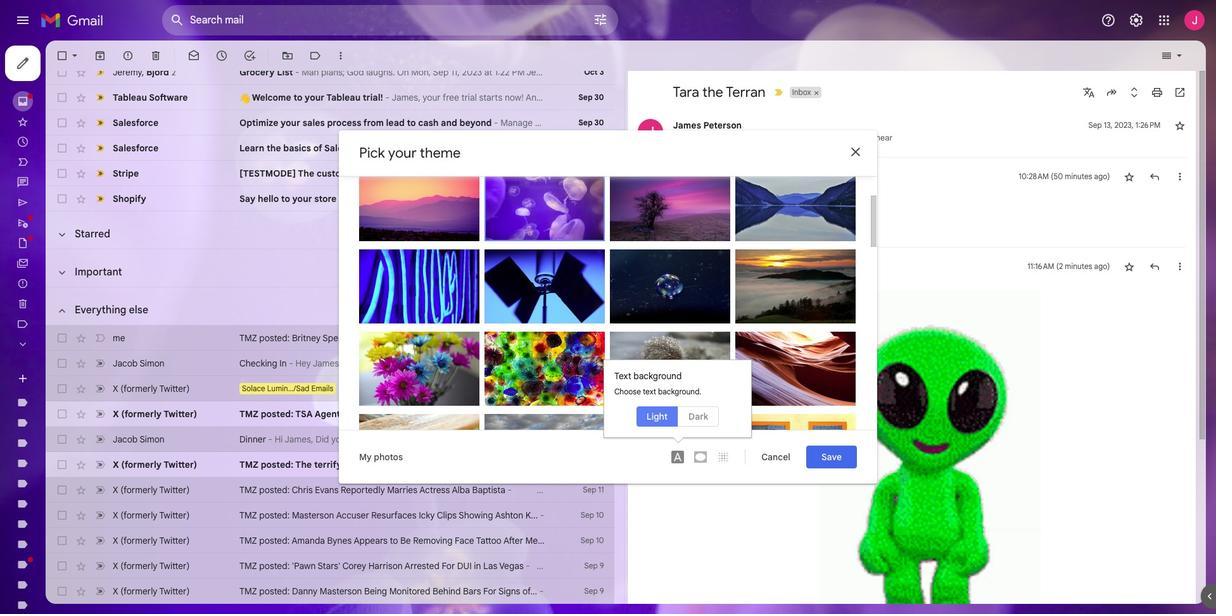 Task type: describe. For each thing, give the bounding box(es) containing it.
your left sales
[[281, 117, 300, 129]]

- right cloud
[[377, 143, 381, 154]]

to left get
[[370, 434, 378, 445]]

posted: for 'pawn
[[259, 561, 290, 572]]

2 vertical spatial tara
[[682, 274, 697, 284]]

your inside alert dialog
[[388, 144, 417, 162]]

to tara
[[673, 274, 697, 284]]

be
[[400, 535, 411, 547]]

0 vertical spatial the
[[298, 168, 314, 179]]

8 x from the top
[[113, 586, 118, 597]]

- up from
[[509, 383, 518, 395]]

reportedly
[[341, 485, 385, 496]]

- right baptista
[[508, 485, 512, 496]]

salesforce for optimize your sales process from lead to cash and beyond
[[113, 117, 159, 129]]

oct 2 for tmz posted: #rip
[[586, 384, 604, 393]]

not starred checkbox for schultz
[[1123, 170, 1136, 183]]

4 x from the top
[[113, 485, 118, 496]]

important according to google magic., sent only to me switch for optimize your sales process from lead to cash and beyond
[[94, 117, 106, 129]]

33 ﻿͏ from the left
[[745, 193, 745, 205]]

26 ﻿͏ from the left
[[729, 193, 729, 205]]

list inside tara the terran main content
[[628, 106, 1186, 615]]

8 row from the top
[[46, 351, 614, 376]]

2 show more messages. image from the top
[[584, 266, 586, 279]]

6 ﻿͏ from the left
[[683, 193, 683, 205]]

arrested
[[405, 561, 440, 572]]

1 vertical spatial by: mike cleron
[[743, 322, 799, 332]]

not important switch
[[94, 332, 106, 345]]

ago) for tara schultz
[[1095, 172, 1110, 181]]

icky
[[419, 510, 435, 521]]

moment
[[357, 459, 393, 471]]

2 horizontal spatial by: romain guy
[[743, 404, 800, 414]]

12 ﻿͏ from the left
[[697, 193, 697, 205]]

sep for tmz posted: 'pawn stars' corey harrison arrested for dui in las vegas -
[[584, 561, 598, 571]]

jacob simon for checking in
[[113, 358, 165, 369]]

lumin…/sad
[[267, 384, 309, 393]]

accuser
[[336, 510, 369, 521]]

1 horizontal spatial for
[[483, 586, 497, 597]]

my photos
[[359, 452, 403, 463]]

1 horizontal spatial by: romain guy
[[492, 404, 549, 414]]

10 for fourth row from the bottom of the tara the terran main content
[[596, 511, 604, 520]]

15 ﻿͏ from the left
[[704, 193, 704, 205]]

to left be
[[390, 535, 398, 547]]

everything for everything we know:
[[427, 383, 470, 395]]

welfare
[[466, 333, 496, 344]]

dark button
[[678, 407, 719, 427]]

1 ﻿͏ from the left
[[672, 193, 672, 205]]

tmz for tmz posted: britney spears launches on cops who did welfare check af... -
[[240, 333, 257, 344]]

grocery
[[240, 67, 275, 78]]

11:16 am
[[1028, 261, 1055, 271]]

beyond
[[460, 117, 492, 129]]

been
[[445, 168, 467, 179]]

marries
[[387, 485, 418, 496]]

everything we know:
[[424, 383, 509, 395]]

everything else button
[[49, 298, 153, 323]]

13 row from the top
[[46, 478, 614, 503]]

14 row from the top
[[46, 503, 614, 528]]

row containing jeremy
[[46, 60, 614, 85]]

bars
[[463, 586, 481, 597]]

animals
[[507, 238, 535, 248]]

19 ﻿͏ from the left
[[713, 193, 713, 205]]

1 – 25 of 336
[[544, 306, 583, 315]]

the for basics
[[267, 143, 281, 154]]

9 for tmz posted: danny masterson being monitored behind bars for signs of... -
[[600, 587, 604, 596]]

sep 30 for salesforce
[[579, 118, 604, 127]]

selected
[[383, 168, 420, 179]]

3 x from the top
[[113, 459, 119, 471]]

31 ﻿͏ from the left
[[740, 193, 740, 205]]

25 ﻿͏ from the left
[[727, 193, 727, 205]]

sep 12
[[582, 435, 604, 444]]

3 row from the top
[[46, 110, 614, 136]]

tmz posted: danny masterson being monitored behind bars for signs of... -
[[240, 586, 546, 597]]

shopify.
[[637, 193, 670, 205]]

tattoo
[[476, 535, 502, 547]]

11 row from the top
[[46, 427, 614, 452]]

oct 2 for -
[[586, 359, 604, 368]]

5 ﻿͏ from the left
[[681, 193, 681, 205]]

by: inside option
[[494, 238, 505, 248]]

inbox
[[792, 87, 811, 97]]

and
[[441, 117, 457, 129]]

launches
[[353, 333, 392, 344]]

checking in -
[[240, 358, 296, 369]]

38 ﻿͏ from the left
[[756, 193, 756, 205]]

posted: for chris
[[259, 485, 290, 496]]

pick your theme alert dialog
[[339, 131, 878, 489]]

learn the basics of sales cloud -
[[240, 143, 384, 154]]

6 x (formerly twitter) from the top
[[113, 535, 190, 547]]

delete image
[[150, 49, 162, 62]]

4 row from the top
[[46, 136, 614, 161]]

britney
[[292, 333, 321, 344]]

...
[[557, 409, 565, 420]]

check
[[498, 333, 524, 344]]

2 ﻿͏ from the left
[[674, 193, 674, 205]]

3
[[600, 67, 604, 77]]

trial!
[[363, 92, 383, 103]]

17 row from the top
[[46, 579, 614, 604]]

0 horizontal spatial guy
[[409, 240, 423, 250]]

to right hello
[[281, 193, 290, 205]]

journey
[[586, 193, 616, 205]]

8 not important, sent only to me switch from the top
[[94, 535, 106, 547]]

james peterson
[[673, 261, 742, 272]]

tableau software
[[113, 92, 188, 103]]

13 ﻿͏ from the left
[[699, 193, 699, 205]]

to up weird!
[[673, 184, 680, 194]]

software
[[149, 92, 188, 103]]

lead
[[386, 117, 405, 129]]

9 not important, sent only to me switch from the top
[[94, 560, 106, 573]]

sep for tmz posted: danny masterson being monitored behind bars for signs of... -
[[584, 587, 598, 596]]

row containing shopify
[[46, 186, 758, 212]]

sep 28 for say hello to your store - your free trial starts today. congratulations on starting your journey with shopify. ﻿͏ ﻿͏ ﻿͏ ﻿͏ ﻿͏ ﻿͏ ﻿͏ ﻿͏ ﻿͏ ﻿͏ ﻿͏ ﻿͏ ﻿͏ ﻿͏ ﻿͏ ﻿͏ ﻿͏ ﻿͏ ﻿͏ ﻿͏ ﻿͏ ﻿͏ ﻿͏ ﻿͏ ﻿͏ ﻿͏ ﻿͏ ﻿͏ ﻿͏ ﻿͏ ﻿͏ ﻿͏ ﻿͏ ﻿͏ ﻿͏ ﻿͏ ﻿͏ ﻿͏ ﻿͏
[[579, 194, 604, 203]]

of for sales
[[313, 143, 322, 154]]

checking
[[240, 358, 277, 369]]

welcome
[[252, 92, 291, 103]]

tmz for tmz posted: #rip
[[340, 383, 357, 395]]

choose
[[615, 387, 641, 397]]

tmz posted: amanda bynes appears to be removing face tattoo after me... link
[[240, 535, 545, 547]]

have
[[422, 168, 443, 179]]

camera
[[394, 409, 428, 420]]

alba
[[452, 485, 470, 496]]

- right in
[[289, 358, 293, 369]]

important according to google magic., sent only to me switch for [testmode] the customers you selected have been deleted
[[94, 167, 106, 180]]

you inside everything else tab panel
[[331, 434, 346, 445]]

important mainly because it was sent directly to you. switch
[[772, 86, 785, 99]]

sales
[[324, 143, 348, 154]]

8 x (formerly twitter) from the top
[[113, 586, 190, 597]]

get
[[380, 434, 394, 445]]

pick
[[359, 144, 385, 162]]

emails
[[311, 384, 333, 393]]

shopify
[[113, 193, 146, 205]]

dui
[[457, 561, 472, 572]]

dinner
[[240, 434, 266, 445]]

1 x from the top
[[113, 383, 118, 395]]

to right lead
[[407, 117, 416, 129]]

stripe
[[113, 168, 139, 179]]

10 ﻿͏ from the left
[[693, 193, 693, 205]]

9 row from the top
[[46, 376, 614, 402]]

after
[[504, 535, 523, 547]]

simon for dinner
[[140, 434, 165, 445]]

34 ﻿͏ from the left
[[747, 193, 747, 205]]

sep 11
[[583, 485, 604, 495]]

the for terran
[[703, 84, 724, 101]]

7 x (formerly twitter) from the top
[[113, 561, 190, 572]]

search mail image
[[166, 9, 189, 32]]

1
[[544, 306, 547, 315]]

save button
[[807, 446, 857, 469]]

oct 3
[[584, 67, 604, 77]]

jeremy
[[113, 66, 142, 78]]

on left the starting
[[520, 193, 530, 205]]

tara the terran
[[673, 84, 766, 101]]

- left your
[[339, 193, 343, 205]]

photos
[[374, 452, 403, 463]]

10:28 am (50 minutes ago) cell
[[1019, 170, 1110, 183]]

11 ﻿͏ from the left
[[695, 193, 695, 205]]

posted: for masterson
[[259, 510, 290, 521]]

of...
[[523, 586, 537, 597]]

27 ﻿͏ from the left
[[731, 193, 731, 205]]

1 x (formerly twitter) from the top
[[113, 383, 190, 395]]

tmz for tmz posted: the terrifying moment was captured on video.
[[240, 459, 259, 471]]

want
[[348, 434, 368, 445]]

save
[[822, 452, 842, 463]]

cash
[[418, 117, 439, 129]]

💔 image
[[414, 385, 424, 395]]

30 ﻿͏ from the left
[[738, 193, 738, 205]]

1 vertical spatial did
[[316, 434, 329, 445]]

'pawn
[[292, 561, 316, 572]]

336
[[571, 306, 583, 315]]

1 vertical spatial masterson
[[320, 586, 362, 597]]

3 ﻿͏ from the left
[[677, 193, 677, 205]]

me inside "list"
[[682, 184, 693, 194]]

being
[[364, 586, 387, 597]]

sep for dinner - hi james, did you want to get dinner?
[[582, 435, 595, 444]]

2 inside jeremy , bjord 2
[[172, 67, 176, 77]]

jacob for dinner - hi james, did you want to get dinner?
[[113, 434, 138, 445]]

advanced search options image
[[588, 7, 613, 32]]

0 horizontal spatial romain
[[380, 240, 407, 250]]

10:28 am (50 minutes ago)
[[1019, 172, 1110, 181]]

28 ﻿͏ from the left
[[733, 193, 733, 205]]

text background choose text background.
[[615, 371, 702, 397]]

jacob for checking in -
[[113, 358, 138, 369]]

pick your theme
[[359, 144, 461, 162]]

sales
[[303, 117, 325, 129]]

24 ﻿͏ from the left
[[724, 193, 724, 205]]

1 horizontal spatial guy
[[534, 404, 549, 414]]

showing
[[459, 510, 493, 521]]

bjord
[[146, 66, 169, 78]]

1 tableau from the left
[[113, 92, 147, 103]]

sep for optimize your sales process from lead to cash and beyond -
[[579, 118, 593, 127]]

toggle split pane mode image
[[1161, 49, 1173, 62]]

simon for checking
[[140, 358, 165, 369]]

0 vertical spatial masterson
[[292, 510, 334, 521]]

evans
[[315, 485, 339, 496]]

grocery list -
[[240, 67, 302, 78]]

tmz posted: masterson accuser resurfaces icky clips showing ashton k... -
[[240, 510, 547, 521]]

3 x (formerly twitter) from the top
[[113, 459, 197, 471]]

to down "james"
[[673, 274, 680, 284]]

caught
[[347, 409, 379, 420]]

pick your theme heading
[[359, 144, 461, 162]]



Task type: vqa. For each thing, say whether or not it's contained in the screenshot.
first Salesforce from the top
yes



Task type: locate. For each thing, give the bounding box(es) containing it.
1 vertical spatial cleron
[[775, 322, 799, 332]]

2 for -
[[600, 359, 604, 368]]

everything else tab panel
[[46, 288, 614, 615]]

the down learn the basics of sales cloud -
[[298, 168, 314, 179]]

0 horizontal spatial by: mike cleron
[[618, 240, 673, 250]]

7 x from the top
[[113, 561, 118, 572]]

2 ago) from the top
[[1095, 261, 1110, 271]]

oct for grocery list -
[[584, 67, 598, 77]]

tmz posted: britney spears launches on cops who did welfare check af... -
[[240, 333, 550, 344]]

tmz posted: tsa agents caught on camera stealing money from bags at ... link
[[240, 408, 565, 421]]

everything up the not important switch
[[75, 304, 126, 317]]

background.
[[658, 387, 702, 397]]

x
[[113, 383, 118, 395], [113, 409, 119, 420], [113, 459, 119, 471], [113, 485, 118, 496], [113, 510, 118, 521], [113, 535, 118, 547], [113, 561, 118, 572], [113, 586, 118, 597]]

tableau down jeremy
[[113, 92, 147, 103]]

1 row from the top
[[46, 60, 614, 85]]

1 show more messages. image from the top
[[584, 228, 586, 241]]

sep
[[579, 93, 593, 102], [579, 118, 593, 127], [579, 169, 593, 178], [579, 194, 593, 203], [580, 409, 594, 419], [582, 435, 595, 444], [583, 485, 597, 495], [581, 511, 594, 520], [581, 536, 594, 546], [584, 561, 598, 571], [584, 587, 598, 596]]

37 ﻿͏ from the left
[[754, 193, 754, 205]]

None search field
[[162, 5, 618, 35]]

the up chris
[[295, 459, 312, 471]]

mark as read image
[[188, 49, 200, 62]]

1 vertical spatial sep 28
[[579, 194, 604, 203]]

2 simon from the top
[[140, 434, 165, 445]]

0 vertical spatial by: mike cleron
[[618, 240, 673, 250]]

5 not important, sent only to me switch from the top
[[94, 459, 106, 471]]

1 vertical spatial 10
[[596, 536, 604, 546]]

6 row from the top
[[46, 186, 758, 212]]

0 horizontal spatial you
[[331, 434, 346, 445]]

x (formerly twitter)
[[113, 383, 190, 395], [113, 409, 197, 420], [113, 459, 197, 471], [113, 485, 190, 496], [113, 510, 190, 521], [113, 535, 190, 547], [113, 561, 190, 572], [113, 586, 190, 597]]

1 sep 9 from the top
[[584, 561, 604, 571]]

0 vertical spatial ago)
[[1095, 172, 1110, 181]]

sep 30
[[579, 93, 604, 102], [579, 118, 604, 127]]

0 horizontal spatial everything
[[75, 304, 126, 317]]

you down pick
[[364, 168, 380, 179]]

0 vertical spatial you
[[364, 168, 380, 179]]

35 ﻿͏ from the left
[[749, 193, 749, 205]]

posted: for #rip
[[360, 383, 390, 395]]

1 vertical spatial 30
[[595, 118, 604, 127]]

by: romain guy down trial
[[367, 240, 423, 250]]

1 not important, sent only to me switch from the top
[[94, 357, 106, 370]]

removing
[[413, 535, 453, 547]]

1 28 from the top
[[595, 169, 604, 178]]

0 vertical spatial cleron
[[650, 240, 673, 250]]

5 x (formerly twitter) from the top
[[113, 510, 190, 521]]

0 horizontal spatial for
[[442, 561, 455, 572]]

1 vertical spatial mike
[[756, 322, 773, 332]]

30 for tableau software
[[595, 93, 604, 102]]

solace
[[242, 384, 265, 393]]

1 jacob simon from the top
[[113, 358, 165, 369]]

to
[[294, 92, 303, 103], [407, 117, 416, 129], [673, 184, 680, 194], [281, 193, 290, 205], [673, 274, 680, 284], [370, 434, 378, 445], [390, 535, 398, 547]]

process
[[327, 117, 361, 129]]

10 not important, sent only to me switch from the top
[[94, 585, 106, 598]]

4 ﻿͏ from the left
[[679, 193, 679, 205]]

9 ﻿͏ from the left
[[690, 193, 690, 205]]

image.png image
[[819, 291, 1041, 615]]

0 horizontal spatial the
[[267, 143, 281, 154]]

light button
[[637, 407, 678, 427]]

1 vertical spatial the
[[295, 459, 312, 471]]

1 oct 2 from the top
[[586, 359, 604, 368]]

1 simon from the top
[[140, 358, 165, 369]]

2 sep 10 from the top
[[581, 536, 604, 546]]

tmz for tmz posted: masterson accuser resurfaces icky clips showing ashton k... -
[[240, 510, 257, 521]]

romain down know:
[[505, 404, 532, 414]]

settings image
[[1129, 13, 1144, 28]]

1 vertical spatial not starred checkbox
[[1123, 260, 1136, 273]]

row
[[46, 60, 614, 85], [46, 85, 614, 110], [46, 110, 614, 136], [46, 136, 614, 161], [46, 161, 614, 186], [46, 186, 758, 212], [46, 326, 614, 351], [46, 351, 614, 376], [46, 376, 614, 402], [46, 402, 614, 427], [46, 427, 614, 452], [46, 452, 614, 478], [46, 478, 614, 503], [46, 503, 614, 528], [46, 528, 614, 554], [46, 554, 614, 579], [46, 579, 614, 604]]

you left want
[[331, 434, 346, 445]]

5 x from the top
[[113, 510, 118, 521]]

oct down the "11:12 am" on the left
[[586, 359, 598, 368]]

1 horizontal spatial of
[[562, 306, 569, 315]]

guy
[[409, 240, 423, 250], [534, 404, 549, 414], [785, 404, 800, 414]]

1 salesforce from the top
[[113, 117, 159, 129]]

0 vertical spatial sep 9
[[584, 561, 604, 571]]

dinner - hi james, did you want to get dinner?
[[240, 434, 427, 445]]

romain
[[380, 240, 407, 250], [505, 404, 532, 414], [756, 404, 783, 414]]

minutes inside cell
[[1065, 261, 1093, 271]]

1 vertical spatial sep 30
[[579, 118, 604, 127]]

0 horizontal spatial of
[[313, 143, 322, 154]]

- right the list
[[295, 67, 299, 78]]

2 oct 2 from the top
[[586, 384, 604, 393]]

guy left '...'
[[534, 404, 549, 414]]

32 ﻿͏ from the left
[[742, 193, 742, 205]]

animals option
[[610, 332, 731, 406]]

1 horizontal spatial the
[[703, 84, 724, 101]]

your up selected
[[388, 144, 417, 162]]

1 vertical spatial everything
[[427, 383, 470, 395]]

0 horizontal spatial me
[[113, 333, 125, 344]]

1 not starred checkbox from the top
[[1123, 170, 1136, 183]]

on inside tmz posted: tsa agents caught on camera stealing money from bags at ... link
[[381, 409, 392, 420]]

me...
[[526, 535, 545, 547]]

theme
[[420, 144, 461, 162]]

oct up sep 15 at left bottom
[[586, 384, 598, 393]]

monitored
[[389, 586, 431, 597]]

else
[[129, 304, 148, 317]]

salesforce for learn the basics of sales cloud
[[113, 143, 159, 154]]

starting
[[533, 193, 564, 205]]

11:16 am (2 minutes ago)
[[1028, 261, 1110, 271]]

tmz posted: the terrifying moment was captured on video. link
[[240, 459, 545, 471]]

0 vertical spatial 30
[[595, 93, 604, 102]]

posted: for britney
[[259, 333, 290, 344]]

of right 25
[[562, 306, 569, 315]]

tmz for tmz posted: chris evans reportedly marries actress alba baptista -
[[240, 485, 257, 496]]

trial
[[384, 193, 399, 205]]

of inside everything else tab panel
[[562, 306, 569, 315]]

posted: for the
[[261, 459, 294, 471]]

0 vertical spatial show more messages. image
[[584, 228, 586, 241]]

by: animals option
[[485, 167, 605, 250]]

2 row from the top
[[46, 85, 614, 110]]

oct 2 down the "11:12 am" on the left
[[586, 359, 604, 368]]

1 minutes from the top
[[1065, 172, 1093, 181]]

1 vertical spatial 28
[[595, 194, 604, 203]]

sep 28 up journey
[[579, 169, 604, 178]]

list containing tara schultz
[[628, 106, 1186, 615]]

masterson
[[292, 510, 334, 521], [320, 586, 362, 597]]

7 ﻿͏ from the left
[[686, 193, 686, 205]]

2 28 from the top
[[595, 194, 604, 203]]

who
[[430, 333, 448, 344]]

- right k...
[[540, 510, 544, 521]]

archive image
[[94, 49, 106, 62]]

deleted
[[469, 168, 502, 179]]

1 ago) from the top
[[1095, 172, 1110, 181]]

sep 28 left with
[[579, 194, 604, 203]]

0 vertical spatial did
[[450, 333, 464, 344]]

minutes for james peterson
[[1065, 261, 1093, 271]]

tara the terran main content
[[46, 0, 1206, 615]]

for right bars
[[483, 586, 497, 597]]

0 vertical spatial for
[[442, 561, 455, 572]]

1 horizontal spatial tableau
[[326, 92, 361, 103]]

16 row from the top
[[46, 554, 614, 579]]

2 not important, sent only to me switch from the top
[[94, 383, 106, 395]]

tara for tara the terran
[[673, 84, 699, 101]]

3 important according to google magic., sent only to me switch from the top
[[94, 142, 106, 155]]

1 vertical spatial sep 10
[[581, 536, 604, 546]]

1 horizontal spatial everything
[[427, 383, 470, 395]]

6 not important, sent only to me switch from the top
[[94, 484, 106, 497]]

everything inside dropdown button
[[75, 304, 126, 317]]

text
[[615, 371, 631, 382]]

tmz posted: amanda bynes appears to be removing face tattoo after me...
[[240, 535, 545, 547]]

for
[[442, 561, 455, 572], [483, 586, 497, 597]]

did right james,
[[316, 434, 329, 445]]

guy down starts
[[409, 240, 423, 250]]

by: mike cleron option
[[610, 167, 731, 251], [736, 250, 856, 333]]

2 10 from the top
[[596, 536, 604, 546]]

me inside everything else tab panel
[[113, 333, 125, 344]]

0 vertical spatial minutes
[[1065, 172, 1093, 181]]

row containing stripe
[[46, 161, 614, 186]]

today.
[[427, 193, 452, 205]]

11:16 am (2 minutes ago) cell
[[1028, 260, 1110, 273]]

0 vertical spatial simon
[[140, 358, 165, 369]]

salesforce
[[113, 117, 159, 129], [113, 143, 159, 154]]

1 vertical spatial jacob simon
[[113, 434, 165, 445]]

posted:
[[259, 333, 290, 344], [360, 383, 390, 395], [261, 409, 294, 420], [261, 459, 294, 471], [259, 485, 290, 496], [259, 510, 290, 521], [259, 535, 290, 547], [259, 561, 290, 572], [259, 586, 290, 597]]

not starred checkbox for peterson
[[1123, 260, 1136, 273]]

ago) for james peterson
[[1095, 261, 1110, 271]]

2 sep 28 from the top
[[579, 194, 604, 203]]

the
[[703, 84, 724, 101], [267, 143, 281, 154]]

1 horizontal spatial you
[[364, 168, 380, 179]]

0 vertical spatial sep 28
[[579, 169, 604, 178]]

posted: for danny
[[259, 586, 290, 597]]

tmz for tmz posted: 'pawn stars' corey harrison arrested for dui in las vegas -
[[240, 561, 257, 572]]

0 vertical spatial not starred checkbox
[[1123, 170, 1136, 183]]

- right of...
[[540, 586, 544, 597]]

1 vertical spatial tara
[[673, 171, 692, 182]]

jacob simon for dinner
[[113, 434, 165, 445]]

alert dialog
[[604, 360, 752, 444]]

0 vertical spatial oct
[[584, 67, 598, 77]]

we
[[472, 383, 483, 395]]

30
[[595, 93, 604, 102], [595, 118, 604, 127]]

dark
[[689, 411, 709, 423]]

jacob
[[113, 358, 138, 369], [113, 434, 138, 445]]

show more messages. image
[[584, 228, 586, 241], [584, 266, 586, 279]]

2 x from the top
[[113, 409, 119, 420]]

basics
[[283, 143, 311, 154]]

guy up cancel button
[[785, 404, 800, 414]]

sep 9 for tmz posted: 'pawn stars' corey harrison arrested for dui in las vegas -
[[584, 561, 604, 571]]

1 horizontal spatial did
[[450, 333, 464, 344]]

sep 10
[[581, 511, 604, 520], [581, 536, 604, 546]]

oct for checking in -
[[586, 359, 598, 368]]

17 ﻿͏ from the left
[[708, 193, 708, 205]]

1 vertical spatial oct 2
[[586, 384, 604, 393]]

greg
[[756, 240, 774, 250], [380, 322, 398, 332], [505, 322, 523, 332], [631, 322, 649, 332], [380, 404, 398, 414]]

4 x (formerly twitter) from the top
[[113, 485, 190, 496]]

4 important according to google magic., sent only to me switch from the top
[[94, 167, 106, 180]]

1 vertical spatial jacob
[[113, 434, 138, 445]]

1 horizontal spatial mike
[[756, 322, 773, 332]]

1 horizontal spatial by: mike cleron
[[743, 322, 799, 332]]

on left 'cops'
[[395, 333, 405, 344]]

👋 image
[[240, 93, 250, 104]]

sep for tmz posted: masterson accuser resurfaces icky clips showing ashton k... -
[[581, 511, 594, 520]]

2 salesforce from the top
[[113, 143, 159, 154]]

0 vertical spatial sep 10
[[581, 511, 604, 520]]

- left the hi
[[268, 434, 272, 445]]

by: romain guy option
[[359, 167, 480, 251], [485, 332, 605, 416], [736, 332, 856, 416], [359, 414, 480, 489], [610, 414, 731, 489], [736, 414, 856, 489]]

hi
[[275, 434, 283, 445]]

1 vertical spatial of
[[562, 306, 569, 315]]

23 ﻿͏ from the left
[[722, 193, 722, 205]]

stars'
[[318, 561, 340, 572]]

0 horizontal spatial tableau
[[113, 92, 147, 103]]

2 vertical spatial oct
[[586, 384, 598, 393]]

report spam image
[[122, 49, 134, 62]]

2 9 from the top
[[600, 587, 604, 596]]

sep 30 for tableau software
[[579, 93, 604, 102]]

1 vertical spatial simon
[[140, 434, 165, 445]]

1 horizontal spatial by: mike cleron option
[[736, 250, 856, 333]]

alert dialog inside pick your theme alert dialog
[[604, 360, 752, 444]]

the inside everything else tab panel
[[295, 459, 312, 471]]

oct 2 up sep 15 at left bottom
[[586, 384, 604, 393]]

7 not important, sent only to me switch from the top
[[94, 509, 106, 522]]

ago) right (50 at the right
[[1095, 172, 1110, 181]]

(2
[[1057, 261, 1063, 271]]

2 jacob from the top
[[113, 434, 138, 445]]

1 vertical spatial for
[[483, 586, 497, 597]]

1 vertical spatial 9
[[600, 587, 604, 596]]

cancel
[[762, 452, 791, 463]]

20 ﻿͏ from the left
[[715, 193, 715, 205]]

on inside the "tmz posted: the terrifying moment was captured on video." link
[[456, 459, 467, 471]]

add to tasks image
[[243, 49, 256, 62]]

15 row from the top
[[46, 528, 614, 554]]

1 10 from the top
[[596, 511, 604, 520]]

0 vertical spatial everything
[[75, 304, 126, 317]]

actress
[[420, 485, 450, 496]]

to right welcome
[[294, 92, 303, 103]]

1 important according to google magic., sent only to me switch from the top
[[94, 91, 106, 104]]

2 30 from the top
[[595, 118, 604, 127]]

oct
[[584, 67, 598, 77], [586, 359, 598, 368], [586, 384, 598, 393]]

1 horizontal spatial romain
[[505, 404, 532, 414]]

2 important according to google magic., sent only to me switch from the top
[[94, 117, 106, 129]]

to me
[[673, 184, 693, 194]]

tmz for tmz posted: danny masterson being monitored behind bars for signs of... -
[[240, 586, 257, 597]]

1 vertical spatial minutes
[[1065, 261, 1093, 271]]

0 vertical spatial the
[[703, 84, 724, 101]]

minutes right (50 at the right
[[1065, 172, 1093, 181]]

1 vertical spatial oct
[[586, 359, 598, 368]]

sep for [testmode] the customers you selected have been deleted -
[[579, 169, 593, 178]]

by: romain guy down know:
[[492, 404, 549, 414]]

8 ﻿͏ from the left
[[688, 193, 688, 205]]

1 horizontal spatial me
[[682, 184, 693, 194]]

0 horizontal spatial cleron
[[650, 240, 673, 250]]

25
[[551, 306, 560, 315]]

tara left terran
[[673, 84, 699, 101]]

salesforce down tableau software
[[113, 117, 159, 129]]

1 vertical spatial ago)
[[1095, 261, 1110, 271]]

18 ﻿͏ from the left
[[711, 193, 711, 205]]

important according to google magic., sent only to me switch for learn the basics of sales cloud
[[94, 142, 106, 155]]

- right deleted
[[504, 168, 508, 179]]

Not starred checkbox
[[1123, 170, 1136, 183], [1123, 260, 1136, 273]]

row containing tableau software
[[46, 85, 614, 110]]

- right vegas
[[526, 561, 530, 572]]

tableau up process at the left top
[[326, 92, 361, 103]]

2 tableau from the left
[[326, 92, 361, 103]]

0 horizontal spatial did
[[316, 434, 329, 445]]

not important, sent only to me switch
[[94, 357, 106, 370], [94, 383, 106, 395], [94, 408, 106, 421], [94, 433, 106, 446], [94, 459, 106, 471], [94, 484, 106, 497], [94, 509, 106, 522], [94, 535, 106, 547], [94, 560, 106, 573], [94, 585, 106, 598]]

by: christopher roehrs option
[[485, 414, 605, 489]]

6 x from the top
[[113, 535, 118, 547]]

0 vertical spatial 2
[[172, 67, 176, 77]]

snooze image
[[215, 49, 228, 62]]

sep 9 for tmz posted: danny masterson being monitored behind bars for signs of... -
[[584, 587, 604, 596]]

your
[[305, 92, 325, 103], [281, 117, 300, 129], [388, 144, 417, 162], [292, 193, 312, 205], [566, 193, 584, 205]]

2 for tmz posted: #rip
[[600, 384, 604, 393]]

–
[[547, 306, 551, 315]]

1 sep 10 from the top
[[581, 511, 604, 520]]

romain up cancel
[[756, 404, 783, 414]]

5 important according to google magic., sent only to me switch from the top
[[94, 193, 106, 205]]

tmz posted: #rip
[[340, 383, 414, 395]]

sep 15
[[580, 409, 604, 419]]

16 ﻿͏ from the left
[[706, 193, 706, 205]]

1 horizontal spatial cleron
[[775, 322, 799, 332]]

12 row from the top
[[46, 452, 614, 478]]

minutes right (2
[[1065, 261, 1093, 271]]

0 horizontal spatial by: romain guy
[[367, 240, 423, 250]]

by:
[[494, 238, 505, 248], [367, 240, 378, 250], [618, 240, 629, 250], [743, 240, 754, 250], [367, 322, 378, 332], [492, 322, 503, 332], [618, 322, 629, 332], [743, 322, 754, 332], [367, 404, 378, 414], [492, 404, 503, 414], [743, 404, 754, 414]]

danny
[[292, 586, 318, 597]]

salesforce up stripe at the left
[[113, 143, 159, 154]]

0 vertical spatial jacob simon
[[113, 358, 165, 369]]

terrifying
[[314, 459, 355, 471]]

minutes inside cell
[[1065, 172, 1093, 181]]

everything else
[[75, 304, 148, 317]]

1 vertical spatial sep 9
[[584, 587, 604, 596]]

posted: for tsa
[[261, 409, 294, 420]]

- right beyond
[[494, 117, 498, 129]]

- up lead
[[383, 92, 392, 103]]

0 vertical spatial oct 2
[[586, 359, 604, 368]]

28 for say hello to your store - your free trial starts today. congratulations on starting your journey with shopify. ﻿͏ ﻿͏ ﻿͏ ﻿͏ ﻿͏ ﻿͏ ﻿͏ ﻿͏ ﻿͏ ﻿͏ ﻿͏ ﻿͏ ﻿͏ ﻿͏ ﻿͏ ﻿͏ ﻿͏ ﻿͏ ﻿͏ ﻿͏ ﻿͏ ﻿͏ ﻿͏ ﻿͏ ﻿͏ ﻿͏ ﻿͏ ﻿͏ ﻿͏ ﻿͏ ﻿͏ ﻿͏ ﻿͏ ﻿͏ ﻿͏ ﻿͏ ﻿͏ ﻿͏ ﻿͏
[[595, 194, 604, 203]]

on left video.
[[456, 459, 467, 471]]

28 up journey
[[595, 169, 604, 178]]

tmz for tmz posted: tsa agents caught on camera stealing money from bags at ...
[[240, 409, 259, 420]]

of left sales
[[313, 143, 322, 154]]

1 vertical spatial the
[[267, 143, 281, 154]]

row containing me
[[46, 326, 614, 351]]

on right caught
[[381, 409, 392, 420]]

sep for tmz posted: chris evans reportedly marries actress alba baptista -
[[583, 485, 597, 495]]

0 vertical spatial tara
[[673, 84, 699, 101]]

2 right bjord
[[172, 67, 176, 77]]

tsa
[[295, 409, 313, 420]]

masterson up amanda
[[292, 510, 334, 521]]

by: greg bullock option
[[736, 167, 856, 251], [359, 250, 480, 333], [485, 250, 605, 333], [610, 250, 731, 333], [359, 332, 480, 416]]

0 vertical spatial 10
[[596, 511, 604, 520]]

important mainly because you often read messages with this label., sent to my address switch
[[94, 66, 106, 79]]

did right who
[[450, 333, 464, 344]]

posted: for amanda
[[259, 535, 290, 547]]

in
[[280, 358, 287, 369]]

2 minutes from the top
[[1065, 261, 1093, 271]]

28 for [testmode] the customers you selected have been deleted -
[[595, 169, 604, 178]]

the right learn
[[267, 143, 281, 154]]

2 not starred checkbox from the top
[[1123, 260, 1136, 273]]

your
[[345, 193, 363, 205]]

stealing
[[430, 409, 465, 420]]

1 jacob from the top
[[113, 358, 138, 369]]

sep for say hello to your store - your free trial starts today. congratulations on starting your journey with shopify. ﻿͏ ﻿͏ ﻿͏ ﻿͏ ﻿͏ ﻿͏ ﻿͏ ﻿͏ ﻿͏ ﻿͏ ﻿͏ ﻿͏ ﻿͏ ﻿͏ ﻿͏ ﻿͏ ﻿͏ ﻿͏ ﻿͏ ﻿͏ ﻿͏ ﻿͏ ﻿͏ ﻿͏ ﻿͏ ﻿͏ ﻿͏ ﻿͏ ﻿͏ ﻿͏ ﻿͏ ﻿͏ ﻿͏ ﻿͏ ﻿͏ ﻿͏ ﻿͏ ﻿͏ ﻿͏
[[579, 194, 593, 203]]

important according to google magic., sent only to me switch
[[94, 91, 106, 104], [94, 117, 106, 129], [94, 142, 106, 155], [94, 167, 106, 180], [94, 193, 106, 205]]

1 vertical spatial you
[[331, 434, 346, 445]]

0 vertical spatial sep 30
[[579, 93, 604, 102]]

9 for tmz posted: 'pawn stars' corey harrison arrested for dui in las vegas -
[[600, 561, 604, 571]]

ashton
[[495, 510, 523, 521]]

11:12 am
[[577, 333, 604, 343]]

say
[[240, 193, 256, 205]]

4 not important, sent only to me switch from the top
[[94, 433, 106, 446]]

0 vertical spatial 9
[[600, 561, 604, 571]]

10 row from the top
[[46, 402, 614, 427]]

navigation
[[0, 41, 152, 615]]

2 up 15
[[600, 384, 604, 393]]

0 vertical spatial of
[[313, 143, 322, 154]]

2 horizontal spatial guy
[[785, 404, 800, 414]]

cloud
[[350, 143, 375, 154]]

text
[[643, 387, 656, 397]]

1 vertical spatial me
[[113, 333, 125, 344]]

2 horizontal spatial romain
[[756, 404, 783, 414]]

tara schultz
[[673, 171, 727, 182]]

28 left with
[[595, 194, 604, 203]]

alert dialog containing text background
[[604, 360, 752, 444]]

0 vertical spatial mike
[[631, 240, 648, 250]]

2 down the "11:12 am" on the left
[[600, 359, 604, 368]]

free
[[365, 193, 382, 205]]

1 30 from the top
[[595, 93, 604, 102]]

tara down "james"
[[682, 274, 697, 284]]

0 vertical spatial me
[[682, 184, 693, 194]]

36 ﻿͏ from the left
[[752, 193, 752, 205]]

2 vertical spatial 2
[[600, 384, 604, 393]]

tara up to me
[[673, 171, 692, 182]]

7 row from the top
[[46, 326, 614, 351]]

0 vertical spatial jacob
[[113, 358, 138, 369]]

optimize your sales process from lead to cash and beyond -
[[240, 117, 501, 129]]

masterson down stars'
[[320, 586, 362, 597]]

0 horizontal spatial by: mike cleron option
[[610, 167, 731, 251]]

0 horizontal spatial mike
[[631, 240, 648, 250]]

22 ﻿͏ from the left
[[720, 193, 720, 205]]

the left terran
[[703, 84, 724, 101]]

by: romain guy up cancel
[[743, 404, 800, 414]]

for left dui
[[442, 561, 455, 572]]

bynes
[[327, 535, 352, 547]]

me down tara schultz
[[682, 184, 693, 194]]

3 not important, sent only to me switch from the top
[[94, 408, 106, 421]]

tableau
[[113, 92, 147, 103], [326, 92, 361, 103]]

oct 2
[[586, 359, 604, 368], [586, 384, 604, 393]]

clips
[[437, 510, 457, 521]]

schultz
[[694, 171, 727, 182]]

cops
[[407, 333, 428, 344]]

store
[[314, 193, 337, 205]]

29 ﻿͏ from the left
[[736, 193, 736, 205]]

15
[[596, 409, 604, 419]]

2
[[172, 67, 176, 77], [600, 359, 604, 368], [600, 384, 604, 393]]

21 ﻿͏ from the left
[[718, 193, 718, 205]]

romain down trial
[[380, 240, 407, 250]]

optimize
[[240, 117, 278, 129]]

14 ﻿͏ from the left
[[702, 193, 702, 205]]

1 vertical spatial salesforce
[[113, 143, 159, 154]]

everything for everything else
[[75, 304, 126, 317]]

your left journey
[[566, 193, 584, 205]]

minutes for tara schultz
[[1065, 172, 1093, 181]]

1 sep 28 from the top
[[579, 169, 604, 178]]

sep 9
[[584, 561, 604, 571], [584, 587, 604, 596]]

list
[[628, 106, 1186, 615]]

39 ﻿͏ from the left
[[758, 193, 758, 205]]

your up sales
[[305, 92, 325, 103]]

- right af...
[[543, 333, 547, 344]]

[testmode]
[[240, 168, 296, 179]]

0 vertical spatial salesforce
[[113, 117, 159, 129]]

of for 336
[[562, 306, 569, 315]]

important according to google magic., sent only to me switch for say hello to your store
[[94, 193, 106, 205]]

your left store
[[292, 193, 312, 205]]

ago) right (2
[[1095, 261, 1110, 271]]

2 x (formerly twitter) from the top
[[113, 409, 197, 420]]

sep 28 for [testmode] the customers you selected have been deleted -
[[579, 169, 604, 178]]

everything up stealing
[[427, 383, 470, 395]]

ago) inside cell
[[1095, 261, 1110, 271]]

by: romain guy
[[367, 240, 423, 250], [492, 404, 549, 414], [743, 404, 800, 414]]

1 vertical spatial show more messages. image
[[584, 266, 586, 279]]

tmz for tmz posted: amanda bynes appears to be removing face tattoo after me...
[[240, 535, 257, 547]]

did
[[450, 333, 464, 344], [316, 434, 329, 445]]

ago) inside cell
[[1095, 172, 1110, 181]]

1 vertical spatial 2
[[600, 359, 604, 368]]

1 9 from the top
[[600, 561, 604, 571]]

oct left 3
[[584, 67, 598, 77]]

me right the not important switch
[[113, 333, 125, 344]]

10 for 15th row
[[596, 536, 604, 546]]

30 for salesforce
[[595, 118, 604, 127]]

tara for tara schultz
[[673, 171, 692, 182]]

0 vertical spatial 28
[[595, 169, 604, 178]]

light
[[647, 411, 668, 423]]



